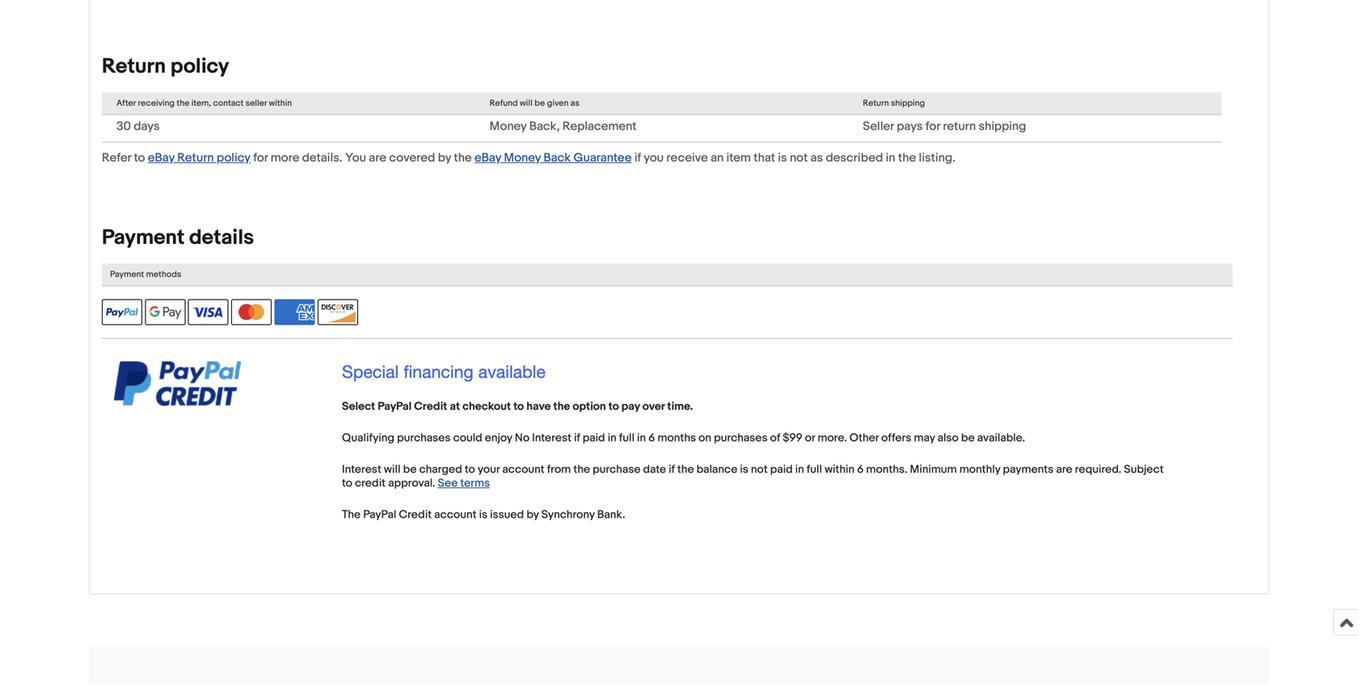 Task type: vqa. For each thing, say whether or not it's contained in the screenshot.
the left '$'
no



Task type: locate. For each thing, give the bounding box(es) containing it.
if left you
[[635, 151, 641, 165]]

1 vertical spatial by
[[527, 508, 539, 522]]

as
[[571, 98, 580, 109], [811, 151, 823, 165]]

have
[[527, 400, 551, 414]]

0 horizontal spatial shipping
[[891, 98, 925, 109]]

0 vertical spatial are
[[369, 151, 387, 165]]

return up seller
[[863, 98, 889, 109]]

shipping
[[891, 98, 925, 109], [979, 119, 1026, 134]]

in down 'pay'
[[637, 432, 646, 445]]

more.
[[818, 432, 847, 445]]

paid down of at right
[[770, 463, 793, 477]]

1 vertical spatial not
[[751, 463, 768, 477]]

1 vertical spatial credit
[[399, 508, 432, 522]]

0 vertical spatial be
[[535, 98, 545, 109]]

return up after
[[102, 54, 166, 79]]

payment methods
[[110, 269, 181, 280]]

will
[[520, 98, 533, 109], [384, 463, 401, 477]]

that
[[754, 151, 775, 165]]

0 vertical spatial for
[[926, 119, 940, 134]]

visa image
[[188, 299, 229, 325]]

days
[[134, 119, 160, 134]]

0 vertical spatial as
[[571, 98, 580, 109]]

0 horizontal spatial account
[[434, 508, 477, 522]]

1 vertical spatial as
[[811, 151, 823, 165]]

credit left at
[[414, 400, 447, 414]]

1 horizontal spatial full
[[807, 463, 822, 477]]

the right date
[[677, 463, 694, 477]]

1 vertical spatial paid
[[770, 463, 793, 477]]

account down no
[[502, 463, 545, 477]]

charged
[[419, 463, 462, 477]]

are inside interest will be charged to your account from the purchase date if the balance is not paid in full within 6 months. minimum monthly payments are required. subject to credit approval.
[[1056, 463, 1073, 477]]

ebay
[[148, 151, 175, 165], [475, 151, 501, 165]]

payment for payment details
[[102, 225, 185, 250]]

not inside interest will be charged to your account from the purchase date if the balance is not paid in full within 6 months. minimum monthly payments are required. subject to credit approval.
[[751, 463, 768, 477]]

0 vertical spatial return
[[102, 54, 166, 79]]

interest right no
[[532, 432, 572, 445]]

the right 'from' at the left of page
[[574, 463, 590, 477]]

account down see
[[434, 508, 477, 522]]

6 inside interest will be charged to your account from the purchase date if the balance is not paid in full within 6 months. minimum monthly payments are required. subject to credit approval.
[[857, 463, 864, 477]]

0 horizontal spatial interest
[[342, 463, 381, 477]]

1 horizontal spatial is
[[740, 463, 749, 477]]

ebay down 'refund'
[[475, 151, 501, 165]]

for right pays
[[926, 119, 940, 134]]

within right seller
[[269, 98, 292, 109]]

0 horizontal spatial within
[[269, 98, 292, 109]]

1 horizontal spatial ebay
[[475, 151, 501, 165]]

will for refund
[[520, 98, 533, 109]]

receive
[[667, 151, 708, 165]]

if down option at the left bottom of the page
[[574, 432, 580, 445]]

0 vertical spatial by
[[438, 151, 451, 165]]

within
[[269, 98, 292, 109], [825, 463, 855, 477]]

other
[[850, 432, 879, 445]]

paid
[[583, 432, 605, 445], [770, 463, 793, 477]]

1 vertical spatial be
[[961, 432, 975, 445]]

0 vertical spatial paypal
[[378, 400, 412, 414]]

on
[[699, 432, 712, 445]]

the right covered
[[454, 151, 472, 165]]

return down item, on the left of page
[[177, 151, 214, 165]]

balance
[[697, 463, 738, 477]]

available
[[478, 362, 546, 382]]

the
[[177, 98, 190, 109], [454, 151, 472, 165], [898, 151, 916, 165], [553, 400, 570, 414], [574, 463, 590, 477], [677, 463, 694, 477]]

0 vertical spatial is
[[778, 151, 787, 165]]

return
[[102, 54, 166, 79], [863, 98, 889, 109], [177, 151, 214, 165]]

1 horizontal spatial be
[[535, 98, 545, 109]]

in up purchase
[[608, 432, 617, 445]]

described
[[826, 151, 883, 165]]

2 vertical spatial if
[[669, 463, 675, 477]]

terms
[[460, 477, 490, 491]]

not right 'balance'
[[751, 463, 768, 477]]

will inside interest will be charged to your account from the purchase date if the balance is not paid in full within 6 months. minimum monthly payments are required. subject to credit approval.
[[384, 463, 401, 477]]

paypal right the
[[363, 508, 396, 522]]

not
[[790, 151, 808, 165], [751, 463, 768, 477]]

are right you
[[369, 151, 387, 165]]

be left charged
[[403, 463, 417, 477]]

1 horizontal spatial account
[[502, 463, 545, 477]]

policy
[[170, 54, 229, 79], [217, 151, 251, 165]]

within down "more."
[[825, 463, 855, 477]]

refund
[[490, 98, 518, 109]]

1 vertical spatial payment
[[110, 269, 144, 280]]

as right given
[[571, 98, 580, 109]]

policy left more at the top of page
[[217, 151, 251, 165]]

1 horizontal spatial shipping
[[979, 119, 1026, 134]]

1 vertical spatial account
[[434, 508, 477, 522]]

will down qualifying
[[384, 463, 401, 477]]

2 vertical spatial is
[[479, 508, 488, 522]]

purchases up charged
[[397, 432, 451, 445]]

paypal for select
[[378, 400, 412, 414]]

master card image
[[231, 299, 272, 325]]

be for refund will be given as
[[535, 98, 545, 109]]

1 vertical spatial 6
[[857, 463, 864, 477]]

money down 'refund'
[[490, 119, 527, 134]]

if
[[635, 151, 641, 165], [574, 432, 580, 445], [669, 463, 675, 477]]

offers
[[881, 432, 912, 445]]

1 horizontal spatial if
[[635, 151, 641, 165]]

in down seller
[[886, 151, 896, 165]]

full down 'pay'
[[619, 432, 635, 445]]

1 horizontal spatial 6
[[857, 463, 864, 477]]

to
[[134, 151, 145, 165], [514, 400, 524, 414], [609, 400, 619, 414], [465, 463, 475, 477], [342, 477, 352, 491]]

paid down option at the left bottom of the page
[[583, 432, 605, 445]]

for
[[926, 119, 940, 134], [253, 151, 268, 165]]

30
[[116, 119, 131, 134]]

listing.
[[919, 151, 956, 165]]

be right also
[[961, 432, 975, 445]]

to left have
[[514, 400, 524, 414]]

at
[[450, 400, 460, 414]]

within inside interest will be charged to your account from the purchase date if the balance is not paid in full within 6 months. minimum monthly payments are required. subject to credit approval.
[[825, 463, 855, 477]]

6 left the months
[[649, 432, 655, 445]]

0 vertical spatial credit
[[414, 400, 447, 414]]

enjoy
[[485, 432, 512, 445]]

0 vertical spatial payment
[[102, 225, 185, 250]]

1 horizontal spatial paid
[[770, 463, 793, 477]]

checkout
[[463, 400, 511, 414]]

1 horizontal spatial purchases
[[714, 432, 768, 445]]

0 horizontal spatial ebay
[[148, 151, 175, 165]]

or
[[805, 432, 815, 445]]

purchases
[[397, 432, 451, 445], [714, 432, 768, 445]]

are
[[369, 151, 387, 165], [1056, 463, 1073, 477]]

purchases left of at right
[[714, 432, 768, 445]]

be
[[535, 98, 545, 109], [961, 432, 975, 445], [403, 463, 417, 477]]

credit down the approval.
[[399, 508, 432, 522]]

credit for at
[[414, 400, 447, 414]]

return shipping
[[863, 98, 925, 109]]

6 left months.
[[857, 463, 864, 477]]

receiving
[[138, 98, 175, 109]]

by
[[438, 151, 451, 165], [527, 508, 539, 522]]

interest down qualifying
[[342, 463, 381, 477]]

0 vertical spatial within
[[269, 98, 292, 109]]

1 vertical spatial for
[[253, 151, 268, 165]]

full down or
[[807, 463, 822, 477]]

0 horizontal spatial paid
[[583, 432, 605, 445]]

pay
[[622, 400, 640, 414]]

shipping right "return"
[[979, 119, 1026, 134]]

are left required.
[[1056, 463, 1073, 477]]

1 vertical spatial return
[[863, 98, 889, 109]]

1 vertical spatial is
[[740, 463, 749, 477]]

0 vertical spatial shipping
[[891, 98, 925, 109]]

1 vertical spatial within
[[825, 463, 855, 477]]

will right 'refund'
[[520, 98, 533, 109]]

as left described
[[811, 151, 823, 165]]

payment left methods
[[110, 269, 144, 280]]

1 vertical spatial interest
[[342, 463, 381, 477]]

2 horizontal spatial return
[[863, 98, 889, 109]]

after
[[116, 98, 136, 109]]

the right have
[[553, 400, 570, 414]]

1 vertical spatial paypal
[[363, 508, 396, 522]]

1 horizontal spatial for
[[926, 119, 940, 134]]

is right that
[[778, 151, 787, 165]]

by right issued
[[527, 508, 539, 522]]

details.
[[302, 151, 342, 165]]

policy up item, on the left of page
[[170, 54, 229, 79]]

return
[[943, 119, 976, 134]]

is
[[778, 151, 787, 165], [740, 463, 749, 477], [479, 508, 488, 522]]

option
[[573, 400, 606, 414]]

if right date
[[669, 463, 675, 477]]

2 horizontal spatial if
[[669, 463, 675, 477]]

0 vertical spatial will
[[520, 98, 533, 109]]

1 horizontal spatial not
[[790, 151, 808, 165]]

select
[[342, 400, 375, 414]]

in down $99
[[795, 463, 804, 477]]

2 horizontal spatial be
[[961, 432, 975, 445]]

months.
[[866, 463, 908, 477]]

of
[[770, 432, 780, 445]]

1 vertical spatial are
[[1056, 463, 1073, 477]]

payment up payment methods on the left of the page
[[102, 225, 185, 250]]

1 vertical spatial money
[[504, 151, 541, 165]]

by right covered
[[438, 151, 451, 165]]

bank.
[[597, 508, 625, 522]]

0 vertical spatial 6
[[649, 432, 655, 445]]

after receiving the item, contact seller within
[[116, 98, 292, 109]]

0 horizontal spatial if
[[574, 432, 580, 445]]

0 vertical spatial policy
[[170, 54, 229, 79]]

paypal right the select at the bottom left
[[378, 400, 412, 414]]

ebay down days at the left of page
[[148, 151, 175, 165]]

subject
[[1124, 463, 1164, 477]]

may
[[914, 432, 935, 445]]

special financing available
[[342, 362, 546, 382]]

0 horizontal spatial as
[[571, 98, 580, 109]]

account
[[502, 463, 545, 477], [434, 508, 477, 522]]

financing
[[404, 362, 474, 382]]

1 horizontal spatial will
[[520, 98, 533, 109]]

is left issued
[[479, 508, 488, 522]]

in inside interest will be charged to your account from the purchase date if the balance is not paid in full within 6 months. minimum monthly payments are required. subject to credit approval.
[[795, 463, 804, 477]]

be left given
[[535, 98, 545, 109]]

seller
[[863, 119, 894, 134]]

0 horizontal spatial is
[[479, 508, 488, 522]]

full
[[619, 432, 635, 445], [807, 463, 822, 477]]

1 horizontal spatial are
[[1056, 463, 1073, 477]]

not right that
[[790, 151, 808, 165]]

0 horizontal spatial not
[[751, 463, 768, 477]]

2 vertical spatial be
[[403, 463, 417, 477]]

interest
[[532, 432, 572, 445], [342, 463, 381, 477]]

0 horizontal spatial return
[[102, 54, 166, 79]]

0 horizontal spatial purchases
[[397, 432, 451, 445]]

return policy
[[102, 54, 229, 79]]

2 horizontal spatial is
[[778, 151, 787, 165]]

could
[[453, 432, 482, 445]]

for left more at the top of page
[[253, 151, 268, 165]]

1 vertical spatial will
[[384, 463, 401, 477]]

1 vertical spatial full
[[807, 463, 822, 477]]

shipping up pays
[[891, 98, 925, 109]]

6
[[649, 432, 655, 445], [857, 463, 864, 477]]

1 vertical spatial if
[[574, 432, 580, 445]]

covered
[[389, 151, 435, 165]]

money left back
[[504, 151, 541, 165]]

payment
[[102, 225, 185, 250], [110, 269, 144, 280]]

is right 'balance'
[[740, 463, 749, 477]]

0 horizontal spatial be
[[403, 463, 417, 477]]

0 vertical spatial full
[[619, 432, 635, 445]]

credit
[[414, 400, 447, 414], [399, 508, 432, 522]]

0 vertical spatial account
[[502, 463, 545, 477]]

more
[[271, 151, 299, 165]]

1 horizontal spatial interest
[[532, 432, 572, 445]]

0 vertical spatial not
[[790, 151, 808, 165]]

1 horizontal spatial within
[[825, 463, 855, 477]]

0 horizontal spatial will
[[384, 463, 401, 477]]

be inside interest will be charged to your account from the purchase date if the balance is not paid in full within 6 months. minimum monthly payments are required. subject to credit approval.
[[403, 463, 417, 477]]

2 vertical spatial return
[[177, 151, 214, 165]]



Task type: describe. For each thing, give the bounding box(es) containing it.
select paypal credit at checkout to have the option to pay over time.
[[342, 400, 693, 414]]

months
[[658, 432, 696, 445]]

back
[[544, 151, 571, 165]]

discover image
[[318, 299, 358, 325]]

qualifying purchases could enjoy no interest if paid in full in 6 months on purchases of $99 or more. other offers may also be available.
[[342, 432, 1025, 445]]

0 vertical spatial paid
[[583, 432, 605, 445]]

pays
[[897, 119, 923, 134]]

ebay return policy link
[[148, 151, 251, 165]]

also
[[938, 432, 959, 445]]

seller pays for return shipping
[[863, 119, 1026, 134]]

the paypal credit account is issued by synchrony bank.
[[342, 508, 625, 522]]

to left your on the bottom of the page
[[465, 463, 475, 477]]

guarantee
[[574, 151, 632, 165]]

given
[[547, 98, 569, 109]]

2 ebay from the left
[[475, 151, 501, 165]]

date
[[643, 463, 666, 477]]

0 vertical spatial money
[[490, 119, 527, 134]]

you
[[644, 151, 664, 165]]

approval.
[[388, 477, 435, 491]]

credit
[[355, 477, 386, 491]]

monthly
[[960, 463, 1001, 477]]

1 horizontal spatial as
[[811, 151, 823, 165]]

from
[[547, 463, 571, 477]]

replacement
[[563, 119, 637, 134]]

full inside interest will be charged to your account from the purchase date if the balance is not paid in full within 6 months. minimum monthly payments are required. subject to credit approval.
[[807, 463, 822, 477]]

0 horizontal spatial are
[[369, 151, 387, 165]]

30 days
[[116, 119, 160, 134]]

1 vertical spatial shipping
[[979, 119, 1026, 134]]

time.
[[667, 400, 693, 414]]

details
[[189, 225, 254, 250]]

return for return shipping
[[863, 98, 889, 109]]

return for return policy
[[102, 54, 166, 79]]

0 vertical spatial if
[[635, 151, 641, 165]]

the left item, on the left of page
[[177, 98, 190, 109]]

available.
[[977, 432, 1025, 445]]

qualifying
[[342, 432, 395, 445]]

american express image
[[274, 299, 315, 325]]

your
[[478, 463, 500, 477]]

1 horizontal spatial by
[[527, 508, 539, 522]]

0 vertical spatial interest
[[532, 432, 572, 445]]

the
[[342, 508, 361, 522]]

no
[[515, 432, 530, 445]]

see terms link
[[438, 477, 490, 491]]

to left the credit
[[342, 477, 352, 491]]

refund will be given as
[[490, 98, 580, 109]]

see terms
[[438, 477, 490, 491]]

is inside interest will be charged to your account from the purchase date if the balance is not paid in full within 6 months. minimum monthly payments are required. subject to credit approval.
[[740, 463, 749, 477]]

item,
[[191, 98, 211, 109]]

1 horizontal spatial return
[[177, 151, 214, 165]]

$99
[[783, 432, 803, 445]]

interest inside interest will be charged to your account from the purchase date if the balance is not paid in full within 6 months. minimum monthly payments are required. subject to credit approval.
[[342, 463, 381, 477]]

1 ebay from the left
[[148, 151, 175, 165]]

0 horizontal spatial for
[[253, 151, 268, 165]]

methods
[[146, 269, 181, 280]]

see
[[438, 477, 458, 491]]

seller
[[246, 98, 267, 109]]

0 horizontal spatial by
[[438, 151, 451, 165]]

1 vertical spatial policy
[[217, 151, 251, 165]]

paypal image
[[102, 299, 142, 325]]

payments
[[1003, 463, 1054, 477]]

1 purchases from the left
[[397, 432, 451, 445]]

an
[[711, 151, 724, 165]]

special
[[342, 362, 399, 382]]

2 purchases from the left
[[714, 432, 768, 445]]

paid inside interest will be charged to your account from the purchase date if the balance is not paid in full within 6 months. minimum monthly payments are required. subject to credit approval.
[[770, 463, 793, 477]]

0 horizontal spatial full
[[619, 432, 635, 445]]

over
[[643, 400, 665, 414]]

if inside interest will be charged to your account from the purchase date if the balance is not paid in full within 6 months. minimum monthly payments are required. subject to credit approval.
[[669, 463, 675, 477]]

refer
[[102, 151, 131, 165]]

purchase
[[593, 463, 641, 477]]

to right refer
[[134, 151, 145, 165]]

will for interest
[[384, 463, 401, 477]]

issued
[[490, 508, 524, 522]]

be for interest will be charged to your account from the purchase date if the balance is not paid in full within 6 months. minimum monthly payments are required. subject to credit approval.
[[403, 463, 417, 477]]

item
[[727, 151, 751, 165]]

to left 'pay'
[[609, 400, 619, 414]]

required.
[[1075, 463, 1122, 477]]

contact
[[213, 98, 244, 109]]

money back, replacement
[[490, 119, 637, 134]]

you
[[345, 151, 366, 165]]

credit for account
[[399, 508, 432, 522]]

google pay image
[[145, 299, 185, 325]]

payment for payment methods
[[110, 269, 144, 280]]

minimum
[[910, 463, 957, 477]]

account inside interest will be charged to your account from the purchase date if the balance is not paid in full within 6 months. minimum monthly payments are required. subject to credit approval.
[[502, 463, 545, 477]]

interest will be charged to your account from the purchase date if the balance is not paid in full within 6 months. minimum monthly payments are required. subject to credit approval.
[[342, 463, 1164, 491]]

the left listing.
[[898, 151, 916, 165]]

0 horizontal spatial 6
[[649, 432, 655, 445]]

refer to ebay return policy for more details. you are covered by the ebay money back guarantee if you receive an item that is not as described in the listing.
[[102, 151, 956, 165]]

payment details
[[102, 225, 254, 250]]

synchrony
[[541, 508, 595, 522]]

ebay money back guarantee link
[[475, 151, 632, 165]]

back,
[[529, 119, 560, 134]]

paypal for the
[[363, 508, 396, 522]]



